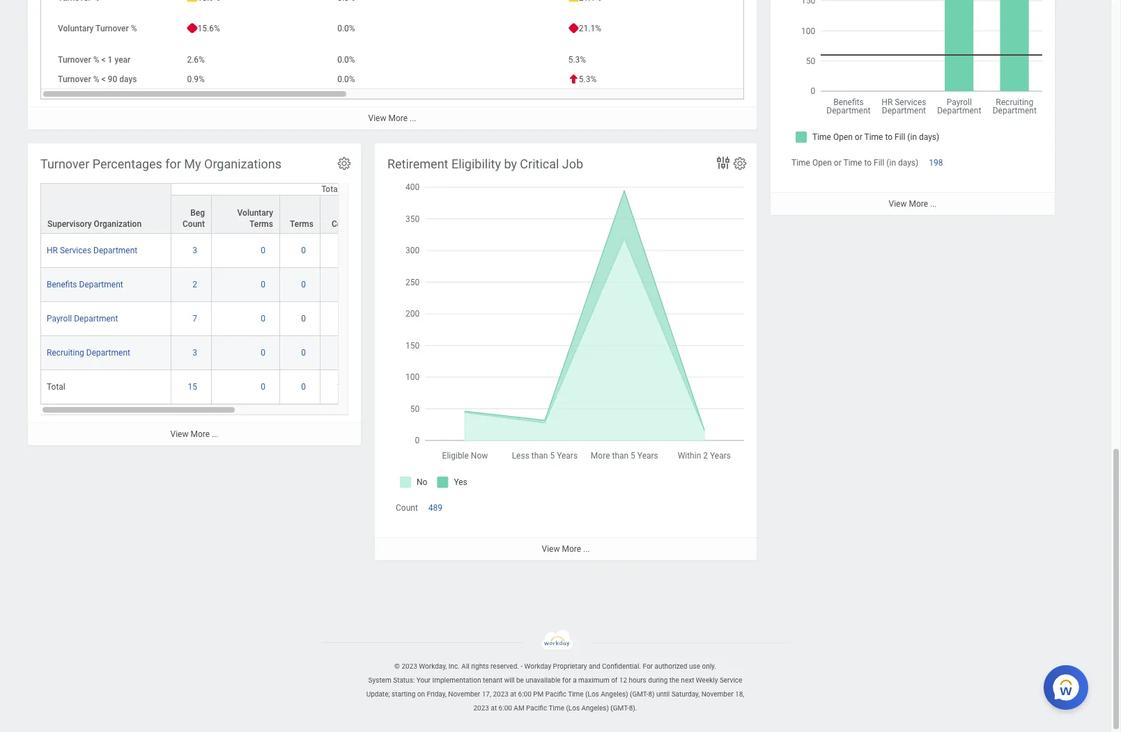 Task type: locate. For each thing, give the bounding box(es) containing it.
< left 1
[[101, 55, 106, 65]]

...
[[410, 114, 416, 123], [930, 199, 937, 209], [212, 430, 218, 440], [583, 545, 590, 555]]

department for benefits department
[[79, 280, 123, 290]]

(in
[[887, 158, 896, 168]]

for left my
[[165, 157, 181, 171]]

turnover down turnover % < 1 year
[[58, 75, 91, 84]]

3 for recruiting department
[[192, 348, 197, 358]]

pacific down "pm"
[[526, 705, 547, 713]]

2023 right 17,
[[493, 691, 509, 699]]

2 end count image from the top
[[326, 279, 355, 291]]

0 vertical spatial (los
[[585, 691, 599, 699]]

more inside "average time to fill positions" element
[[909, 199, 928, 209]]

turnover up turnover % < 90 days
[[58, 55, 91, 65]]

view more ... inside turnover percentages for my organizations element
[[170, 430, 218, 440]]

row containing payroll department
[[40, 302, 491, 337]]

turnover percentages for my organizations
[[40, 157, 281, 171]]

2 vertical spatial end count image
[[326, 382, 355, 393]]

department
[[93, 246, 137, 256], [79, 280, 123, 290], [74, 314, 118, 324], [86, 348, 130, 358]]

©
[[394, 663, 400, 671]]

0 vertical spatial %
[[131, 24, 137, 33]]

voluntary inside popup button
[[237, 208, 273, 218]]

recruiting
[[47, 348, 84, 358]]

more inside global support organization health element
[[388, 114, 408, 123]]

0 vertical spatial 0.0%
[[337, 24, 355, 33]]

1 < from the top
[[101, 55, 106, 65]]

confidential.
[[602, 663, 641, 671]]

recruiting department link
[[47, 346, 130, 358]]

90
[[108, 75, 117, 84]]

department for recruiting department
[[86, 348, 130, 358]]

voluntary inside global support organization health element
[[58, 24, 94, 33]]

percentages
[[92, 157, 162, 171]]

be
[[516, 677, 524, 685]]

for
[[643, 663, 653, 671]]

1 vertical spatial 3 button
[[192, 348, 199, 359]]

1 vertical spatial (gmt-
[[611, 705, 629, 713]]

489 button
[[428, 503, 445, 514]]

0 vertical spatial total
[[321, 185, 340, 194]]

row containing hr services department
[[40, 234, 491, 268]]

0 vertical spatial <
[[101, 55, 106, 65]]

friday,
[[427, 691, 447, 699]]

rights
[[471, 663, 489, 671]]

voluntary terms column header
[[212, 195, 280, 247]]

or
[[834, 158, 842, 168]]

turnover up 1
[[95, 24, 129, 33]]

0 horizontal spatial (gmt-
[[611, 705, 629, 713]]

1 vertical spatial %
[[93, 55, 99, 65]]

hr services department
[[47, 246, 137, 256]]

1 3 button from the top
[[192, 245, 199, 257]]

0 horizontal spatial november
[[448, 691, 480, 699]]

1 horizontal spatial november
[[701, 691, 733, 699]]

0 vertical spatial end count image
[[326, 314, 355, 325]]

angeles) down maximum
[[581, 705, 609, 713]]

terms left terms "column header"
[[249, 220, 273, 229]]

(gmt- down 12
[[611, 705, 629, 713]]

6:00 left "pm"
[[518, 691, 531, 699]]

total up end count popup button in the top of the page
[[321, 185, 340, 194]]

beg
[[190, 208, 205, 218]]

recruiting department
[[47, 348, 130, 358]]

configure and view chart data image
[[715, 155, 732, 171]]

turnover for turnover % < 1 year
[[58, 55, 91, 65]]

1 horizontal spatial 6:00
[[518, 691, 531, 699]]

2 horizontal spatial count
[[396, 504, 418, 514]]

2 3 button from the top
[[192, 348, 199, 359]]

department inside "link"
[[79, 280, 123, 290]]

%
[[131, 24, 137, 33], [93, 55, 99, 65], [93, 75, 99, 84]]

footer
[[0, 631, 1111, 716]]

(los
[[585, 691, 599, 699], [566, 705, 580, 713]]

end count image for 3
[[326, 245, 355, 257]]

1 row from the top
[[40, 183, 491, 235]]

2 0.0% from the top
[[337, 55, 355, 65]]

0 horizontal spatial at
[[491, 705, 497, 713]]

3 down the beg count
[[192, 246, 197, 256]]

198 button
[[929, 158, 945, 169]]

november down the weekly at the bottom of the page
[[701, 691, 733, 699]]

2023
[[402, 663, 417, 671], [493, 691, 509, 699], [473, 705, 489, 713]]

weekly
[[696, 677, 718, 685]]

3 0.0% from the top
[[337, 75, 355, 84]]

... inside the 'retirement eligibility by critical job' element
[[583, 545, 590, 555]]

count left 489
[[396, 504, 418, 514]]

1 vertical spatial <
[[101, 75, 106, 84]]

3
[[192, 246, 197, 256], [192, 348, 197, 358]]

time left open
[[791, 158, 810, 168]]

5 row from the top
[[40, 302, 491, 337]]

7 button
[[192, 314, 199, 325]]

hr services department link
[[47, 243, 137, 256]]

-
[[521, 663, 523, 671]]

2 < from the top
[[101, 75, 106, 84]]

count for end
[[332, 220, 354, 229]]

4 row from the top
[[40, 268, 491, 302]]

voluntary
[[58, 24, 94, 33], [237, 208, 273, 218]]

2 terms from the left
[[290, 220, 314, 229]]

0 vertical spatial 3
[[192, 246, 197, 256]]

saturday,
[[671, 691, 700, 699]]

all
[[461, 663, 469, 671]]

1 terms from the left
[[249, 220, 273, 229]]

1 end count image from the top
[[326, 245, 355, 257]]

0 vertical spatial 3 button
[[192, 245, 199, 257]]

1 vertical spatial voluntary
[[237, 208, 273, 218]]

1 horizontal spatial for
[[562, 677, 571, 685]]

and
[[589, 663, 600, 671]]

workday,
[[419, 663, 447, 671]]

1 horizontal spatial total
[[321, 185, 340, 194]]

% left 1
[[93, 55, 99, 65]]

2 horizontal spatial 2023
[[493, 691, 509, 699]]

3 button down 7 button
[[192, 348, 199, 359]]

at down 17,
[[491, 705, 497, 713]]

at down "will"
[[510, 691, 516, 699]]

1 vertical spatial 6:00
[[499, 705, 512, 713]]

% left "90"
[[93, 75, 99, 84]]

total button
[[171, 184, 490, 195]]

6:00
[[518, 691, 531, 699], [499, 705, 512, 713]]

... inside "average time to fill positions" element
[[930, 199, 937, 209]]

1 horizontal spatial voluntary
[[237, 208, 273, 218]]

for
[[165, 157, 181, 171], [562, 677, 571, 685]]

3 button for recruiting department
[[192, 348, 199, 359]]

% up "days"
[[131, 24, 137, 33]]

time down unavailable
[[549, 705, 564, 713]]

turnover up supervisory at the left of page
[[40, 157, 89, 171]]

7
[[192, 314, 197, 324]]

angeles) down of on the bottom right of the page
[[601, 691, 628, 699]]

for left a
[[562, 677, 571, 685]]

1 vertical spatial for
[[562, 677, 571, 685]]

total down "recruiting"
[[47, 383, 65, 392]]

0.0%
[[337, 24, 355, 33], [337, 55, 355, 65], [337, 75, 355, 84]]

1 vertical spatial end count image
[[326, 279, 355, 291]]

6:00 left the am
[[499, 705, 512, 713]]

retirement eligibility by critical job element
[[375, 144, 757, 561]]

1 end count image from the top
[[326, 314, 355, 325]]

count inside popup button
[[183, 220, 205, 229]]

3 button down the beg count
[[192, 245, 199, 257]]

voluntary left terms popup button
[[237, 208, 273, 218]]

< left "90"
[[101, 75, 106, 84]]

2 vertical spatial %
[[93, 75, 99, 84]]

terms left end count popup button in the top of the page
[[290, 220, 314, 229]]

0 vertical spatial for
[[165, 157, 181, 171]]

5.3%
[[568, 55, 586, 65], [579, 75, 597, 84]]

only.
[[702, 663, 716, 671]]

terms inside terms popup button
[[290, 220, 314, 229]]

at
[[510, 691, 516, 699], [491, 705, 497, 713]]

0 vertical spatial end count image
[[326, 245, 355, 257]]

2 vertical spatial 0.0%
[[337, 75, 355, 84]]

1 0.0% from the top
[[337, 24, 355, 33]]

critical
[[520, 157, 559, 171]]

voluntary for turnover
[[58, 24, 94, 33]]

time
[[791, 158, 810, 168], [843, 158, 862, 168], [568, 691, 584, 699], [549, 705, 564, 713]]

(los down maximum
[[585, 691, 599, 699]]

global support organization health element
[[28, 0, 1121, 130]]

8)
[[648, 691, 655, 699]]

3 end count image from the top
[[326, 382, 355, 393]]

year
[[115, 55, 131, 65]]

... inside turnover percentages for my organizations element
[[212, 430, 218, 440]]

6 row from the top
[[40, 337, 491, 371]]

department down hr services department
[[79, 280, 123, 290]]

< for 1
[[101, 55, 106, 65]]

0 horizontal spatial (los
[[566, 705, 580, 713]]

1 vertical spatial angeles)
[[581, 705, 609, 713]]

0 vertical spatial at
[[510, 691, 516, 699]]

1 horizontal spatial (los
[[585, 691, 599, 699]]

angeles)
[[601, 691, 628, 699], [581, 705, 609, 713]]

2023 down 17,
[[473, 705, 489, 713]]

total
[[321, 185, 340, 194], [47, 383, 65, 392]]

eligibility
[[451, 157, 501, 171]]

(los down a
[[566, 705, 580, 713]]

8).
[[629, 705, 637, 713]]

more
[[388, 114, 408, 123], [909, 199, 928, 209], [190, 430, 210, 440], [562, 545, 581, 555]]

0 horizontal spatial 6:00
[[499, 705, 512, 713]]

time down a
[[568, 691, 584, 699]]

pacific right "pm"
[[545, 691, 566, 699]]

1 vertical spatial at
[[491, 705, 497, 713]]

organizations
[[204, 157, 281, 171]]

3 row from the top
[[40, 234, 491, 268]]

count down beg
[[183, 220, 205, 229]]

the
[[669, 677, 679, 685]]

view inside turnover percentages for my organizations element
[[170, 430, 188, 440]]

1 vertical spatial 0.0%
[[337, 55, 355, 65]]

2 end count image from the top
[[326, 348, 355, 359]]

a
[[573, 677, 577, 685]]

for inside © 2023 workday, inc. all rights reserved. - workday proprietary and confidential. for authorized use only. system status: your implementation tenant will be unavailable for a maximum of 12 hours during the next weekly service update; starting on friday, november 17, 2023 at 6:00 pm pacific time (los angeles) (gmt-8) until saturday, november 18, 2023 at 6:00 am pacific time (los angeles) (gmt-8).
[[562, 677, 571, 685]]

1 vertical spatial end count image
[[326, 348, 355, 359]]

1 3 from the top
[[192, 246, 197, 256]]

open
[[812, 158, 832, 168]]

<
[[101, 55, 106, 65], [101, 75, 106, 84]]

update;
[[366, 691, 390, 699]]

count inside popup button
[[332, 220, 354, 229]]

voluntary up turnover % < 1 year
[[58, 24, 94, 33]]

proprietary
[[553, 663, 587, 671]]

0 horizontal spatial terms
[[249, 220, 273, 229]]

1 vertical spatial (los
[[566, 705, 580, 713]]

count down end
[[332, 220, 354, 229]]

1 vertical spatial 2023
[[493, 691, 509, 699]]

1 horizontal spatial count
[[332, 220, 354, 229]]

0 vertical spatial (gmt-
[[630, 691, 648, 699]]

0 horizontal spatial count
[[183, 220, 205, 229]]

1 horizontal spatial terms
[[290, 220, 314, 229]]

0 horizontal spatial voluntary
[[58, 24, 94, 33]]

1 horizontal spatial (gmt-
[[630, 691, 648, 699]]

1 horizontal spatial 2023
[[473, 705, 489, 713]]

pacific
[[545, 691, 566, 699], [526, 705, 547, 713]]

2 3 from the top
[[192, 348, 197, 358]]

payroll department link
[[47, 312, 118, 324]]

0 horizontal spatial total
[[47, 383, 65, 392]]

2 row from the top
[[40, 195, 491, 247]]

department right "recruiting"
[[86, 348, 130, 358]]

view more ... link
[[28, 107, 757, 130], [771, 192, 1055, 216], [28, 423, 361, 446], [375, 538, 757, 561]]

implementation
[[432, 677, 481, 685]]

department up recruiting department link
[[74, 314, 118, 324]]

21.1%
[[579, 24, 601, 33]]

0 vertical spatial 2023
[[402, 663, 417, 671]]

total inside popup button
[[321, 185, 340, 194]]

supervisory organization column header
[[40, 183, 171, 235]]

my
[[184, 157, 201, 171]]

row
[[40, 183, 491, 235], [40, 195, 491, 247], [40, 234, 491, 268], [40, 268, 491, 302], [40, 302, 491, 337], [40, 337, 491, 371], [40, 371, 491, 405]]

end count
[[332, 208, 354, 229]]

view
[[368, 114, 386, 123], [889, 199, 907, 209], [170, 430, 188, 440], [542, 545, 560, 555]]

row containing recruiting department
[[40, 337, 491, 371]]

... inside view more ... link
[[410, 114, 416, 123]]

end count image
[[326, 314, 355, 325], [326, 348, 355, 359], [326, 382, 355, 393]]

view more ... inside the 'retirement eligibility by critical job' element
[[542, 545, 590, 555]]

view inside global support organization health element
[[368, 114, 386, 123]]

(gmt-
[[630, 691, 648, 699], [611, 705, 629, 713]]

view inside the 'retirement eligibility by critical job' element
[[542, 545, 560, 555]]

november down implementation
[[448, 691, 480, 699]]

3 down 7 button
[[192, 348, 197, 358]]

footer containing © 2023 workday, inc. all rights reserved. - workday proprietary and confidential. for authorized use only. system status: your implementation tenant will be unavailable for a maximum of 12 hours during the next weekly service update; starting on friday, november 17, 2023 at 6:00 pm pacific time (los angeles) (gmt-8) until saturday, november 18, 2023 at 6:00 am pacific time (los angeles) (gmt-8).
[[0, 631, 1111, 716]]

time right "or"
[[843, 158, 862, 168]]

view inside "average time to fill positions" element
[[889, 199, 907, 209]]

1 vertical spatial total
[[47, 383, 65, 392]]

unavailable
[[526, 677, 561, 685]]

1
[[108, 55, 112, 65]]

voluntary terms
[[237, 208, 273, 229]]

end count image
[[326, 245, 355, 257], [326, 279, 355, 291]]

department down organization
[[93, 246, 137, 256]]

2023 right ©
[[402, 663, 417, 671]]

1 vertical spatial 3
[[192, 348, 197, 358]]

(gmt- down "hours"
[[630, 691, 648, 699]]

0 vertical spatial voluntary
[[58, 24, 94, 33]]

% for days
[[93, 75, 99, 84]]



Task type: vqa. For each thing, say whether or not it's contained in the screenshot.
search image
no



Task type: describe. For each thing, give the bounding box(es) containing it.
0.0% for 2.6%
[[337, 55, 355, 65]]

configure turnover percentages for my organizations image
[[337, 156, 352, 171]]

end
[[340, 208, 354, 218]]

18,
[[735, 691, 744, 699]]

average time to fill positions element
[[771, 0, 1055, 216]]

days)
[[898, 158, 918, 168]]

authorized
[[655, 663, 687, 671]]

15
[[188, 383, 197, 392]]

status:
[[393, 677, 415, 685]]

services
[[60, 246, 91, 256]]

0 vertical spatial pacific
[[545, 691, 566, 699]]

1 vertical spatial 5.3%
[[579, 75, 597, 84]]

turnover percentages for my organizations element
[[28, 144, 491, 446]]

starting
[[392, 691, 415, 699]]

row containing benefits department
[[40, 268, 491, 302]]

terms button
[[280, 196, 320, 233]]

1 vertical spatial pacific
[[526, 705, 547, 713]]

workday
[[524, 663, 551, 671]]

turnover % < 90 days
[[58, 75, 137, 84]]

2 vertical spatial 2023
[[473, 705, 489, 713]]

count for beg
[[183, 220, 205, 229]]

inc.
[[449, 663, 460, 671]]

0 vertical spatial 5.3%
[[568, 55, 586, 65]]

voluntary for terms
[[237, 208, 273, 218]]

your
[[416, 677, 431, 685]]

pm
[[533, 691, 544, 699]]

more inside the 'retirement eligibility by critical job' element
[[562, 545, 581, 555]]

0.0% for 0.9%
[[337, 75, 355, 84]]

payroll department
[[47, 314, 118, 324]]

more inside turnover percentages for my organizations element
[[190, 430, 210, 440]]

until
[[656, 691, 670, 699]]

2
[[192, 280, 197, 290]]

turnover for turnover % < 90 days
[[58, 75, 91, 84]]

15 button
[[188, 382, 199, 393]]

0 vertical spatial 6:00
[[518, 691, 531, 699]]

reserved.
[[491, 663, 519, 671]]

12
[[619, 677, 627, 685]]

job
[[562, 157, 583, 171]]

3 for hr services department
[[192, 246, 197, 256]]

configure retirement eligibility by critical job image
[[732, 156, 748, 171]]

turnover % < 1 year
[[58, 55, 131, 65]]

by
[[504, 157, 517, 171]]

1 horizontal spatial at
[[510, 691, 516, 699]]

benefits
[[47, 280, 77, 290]]

time open or time to fill (in days)
[[791, 158, 918, 168]]

2 button
[[192, 279, 199, 291]]

view more ... link inside global support organization health element
[[28, 107, 757, 130]]

during
[[648, 677, 668, 685]]

to
[[864, 158, 872, 168]]

2 november from the left
[[701, 691, 733, 699]]

end count image for 2
[[326, 279, 355, 291]]

supervisory organization
[[47, 220, 142, 229]]

organization
[[94, 220, 142, 229]]

terms column header
[[280, 195, 321, 247]]

0 vertical spatial angeles)
[[601, 691, 628, 699]]

days
[[119, 75, 137, 84]]

terms inside voluntary terms
[[249, 220, 273, 229]]

17,
[[482, 691, 491, 699]]

198
[[929, 158, 943, 168]]

489
[[428, 504, 442, 514]]

turnover for turnover percentages for my organizations
[[40, 157, 89, 171]]

service
[[720, 677, 742, 685]]

supervisory
[[47, 220, 92, 229]]

1 november from the left
[[448, 691, 480, 699]]

0 horizontal spatial for
[[165, 157, 181, 171]]

am
[[514, 705, 524, 713]]

will
[[504, 677, 515, 685]]

total element
[[47, 380, 65, 392]]

row containing beg count
[[40, 195, 491, 247]]

2.6%
[[187, 55, 205, 65]]

© 2023 workday, inc. all rights reserved. - workday proprietary and confidential. for authorized use only. system status: your implementation tenant will be unavailable for a maximum of 12 hours during the next weekly service update; starting on friday, november 17, 2023 at 6:00 pm pacific time (los angeles) (gmt-8) until saturday, november 18, 2023 at 6:00 am pacific time (los angeles) (gmt-8).
[[366, 663, 744, 713]]

count inside the 'retirement eligibility by critical job' element
[[396, 504, 418, 514]]

< for 90
[[101, 75, 106, 84]]

retirement
[[387, 157, 448, 171]]

hours
[[629, 677, 646, 685]]

voluntary terms button
[[212, 196, 279, 233]]

end count button
[[321, 196, 360, 233]]

benefits department
[[47, 280, 123, 290]]

voluntary turnover %
[[58, 24, 137, 33]]

use
[[689, 663, 700, 671]]

beg count column header
[[171, 195, 212, 247]]

end count image for 3
[[326, 348, 355, 359]]

end count image for 15
[[326, 382, 355, 393]]

department for payroll department
[[74, 314, 118, 324]]

of
[[611, 677, 618, 685]]

% for year
[[93, 55, 99, 65]]

end count image for 7
[[326, 314, 355, 325]]

payroll
[[47, 314, 72, 324]]

view more ... inside global support organization health element
[[368, 114, 416, 123]]

view more ... inside "average time to fill positions" element
[[889, 199, 937, 209]]

0.9%
[[187, 75, 205, 84]]

3 button for hr services department
[[192, 245, 199, 257]]

15.6%
[[198, 24, 220, 33]]

on
[[417, 691, 425, 699]]

7 row from the top
[[40, 371, 491, 405]]

tenant
[[483, 677, 503, 685]]

beg count button
[[171, 196, 211, 233]]

maximum
[[578, 677, 609, 685]]

benefits department link
[[47, 277, 123, 290]]

0 horizontal spatial 2023
[[402, 663, 417, 671]]

hr
[[47, 246, 58, 256]]

retirement eligibility by critical job
[[387, 157, 583, 171]]

system
[[368, 677, 391, 685]]



